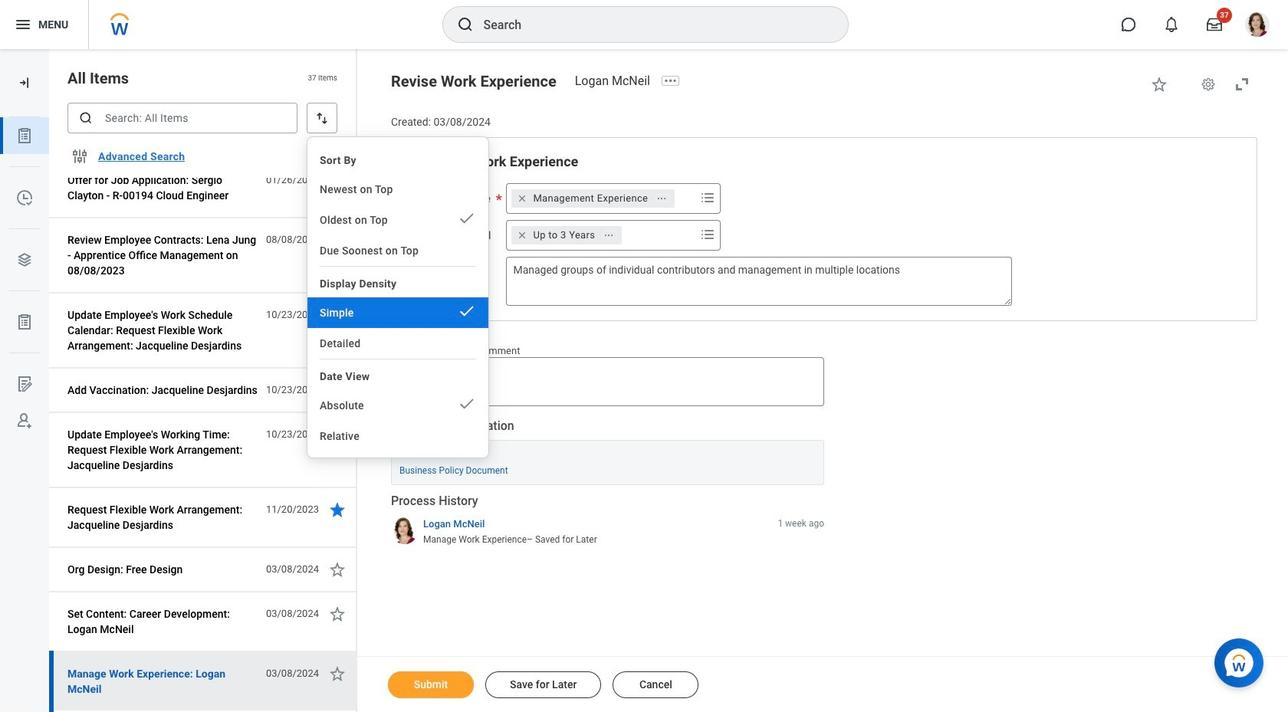 Task type: describe. For each thing, give the bounding box(es) containing it.
x small image
[[515, 228, 530, 243]]

2 clipboard image from the top
[[15, 313, 34, 331]]

3 star image from the top
[[328, 501, 347, 519]]

sort image
[[315, 110, 330, 126]]

4 star image from the top
[[328, 561, 347, 579]]

transformation import image
[[17, 75, 32, 91]]

profile logan mcneil image
[[1246, 12, 1271, 40]]

configure image
[[71, 147, 89, 166]]

2 star image from the top
[[328, 381, 347, 400]]

1 star image from the top
[[328, 231, 347, 249]]

gear image
[[1201, 77, 1217, 92]]

process history region
[[391, 493, 825, 552]]

inbox large image
[[1208, 17, 1223, 32]]

rename image
[[15, 375, 34, 394]]

perspective image
[[15, 251, 34, 269]]

fullscreen image
[[1234, 75, 1252, 94]]

x small image
[[515, 191, 530, 206]]

up to 3 years, press delete to clear value. option
[[512, 226, 622, 245]]

management experience, press delete to clear value. option
[[512, 189, 675, 208]]

2 check image from the top
[[458, 302, 476, 321]]

prompts image
[[699, 225, 718, 244]]

1 clipboard image from the top
[[15, 127, 34, 145]]



Task type: vqa. For each thing, say whether or not it's contained in the screenshot.
Print Org Chart icon in the right of the page
no



Task type: locate. For each thing, give the bounding box(es) containing it.
check image
[[458, 209, 476, 228], [458, 302, 476, 321]]

prompts image
[[699, 189, 718, 207]]

search image
[[78, 110, 94, 126]]

employee's photo (logan mcneil) image
[[391, 358, 423, 390]]

related actions image down management experience, press delete to clear value. option
[[604, 230, 615, 241]]

star image
[[1151, 75, 1169, 94], [328, 171, 347, 190], [328, 306, 347, 325], [328, 426, 347, 444], [328, 665, 347, 684]]

item list element
[[49, 0, 358, 713]]

0 horizontal spatial related actions image
[[604, 230, 615, 241]]

5 star image from the top
[[328, 605, 347, 624]]

related actions image for management experience element
[[657, 193, 668, 204]]

related actions image
[[657, 193, 668, 204], [604, 230, 615, 241]]

Search: All Items text field
[[68, 103, 298, 133]]

user plus image
[[15, 412, 34, 430]]

1 horizontal spatial related actions image
[[657, 193, 668, 204]]

related actions image left prompts icon
[[657, 193, 668, 204]]

action bar region
[[358, 657, 1289, 713]]

clock check image
[[15, 189, 34, 207]]

management experience element
[[534, 192, 648, 205]]

clipboard image down transformation import image
[[15, 127, 34, 145]]

Search Workday  search field
[[484, 8, 817, 41]]

None text field
[[507, 257, 1013, 306], [431, 358, 825, 407], [507, 257, 1013, 306], [431, 358, 825, 407]]

1 vertical spatial clipboard image
[[15, 313, 34, 331]]

check image
[[458, 395, 476, 414]]

search image
[[456, 15, 475, 34]]

related actions image for up to 3 years element
[[604, 230, 615, 241]]

0 vertical spatial clipboard image
[[15, 127, 34, 145]]

clipboard image
[[15, 127, 34, 145], [15, 313, 34, 331]]

group
[[410, 152, 1239, 306]]

related actions image inside management experience, press delete to clear value. option
[[657, 193, 668, 204]]

logan mcneil element
[[575, 74, 660, 88]]

clipboard image up 'rename' icon
[[15, 313, 34, 331]]

0 vertical spatial related actions image
[[657, 193, 668, 204]]

up to 3 years element
[[534, 228, 596, 242]]

related actions image inside the up to 3 years, press delete to clear value. 'option'
[[604, 230, 615, 241]]

list
[[0, 117, 49, 440]]

additional information region
[[391, 418, 825, 486]]

notifications large image
[[1165, 17, 1180, 32]]

1 check image from the top
[[458, 209, 476, 228]]

justify image
[[14, 15, 32, 34]]

star image
[[328, 231, 347, 249], [328, 381, 347, 400], [328, 501, 347, 519], [328, 561, 347, 579], [328, 605, 347, 624]]

1 vertical spatial related actions image
[[604, 230, 615, 241]]

menu
[[308, 143, 489, 452]]

1 vertical spatial check image
[[458, 302, 476, 321]]

0 vertical spatial check image
[[458, 209, 476, 228]]



